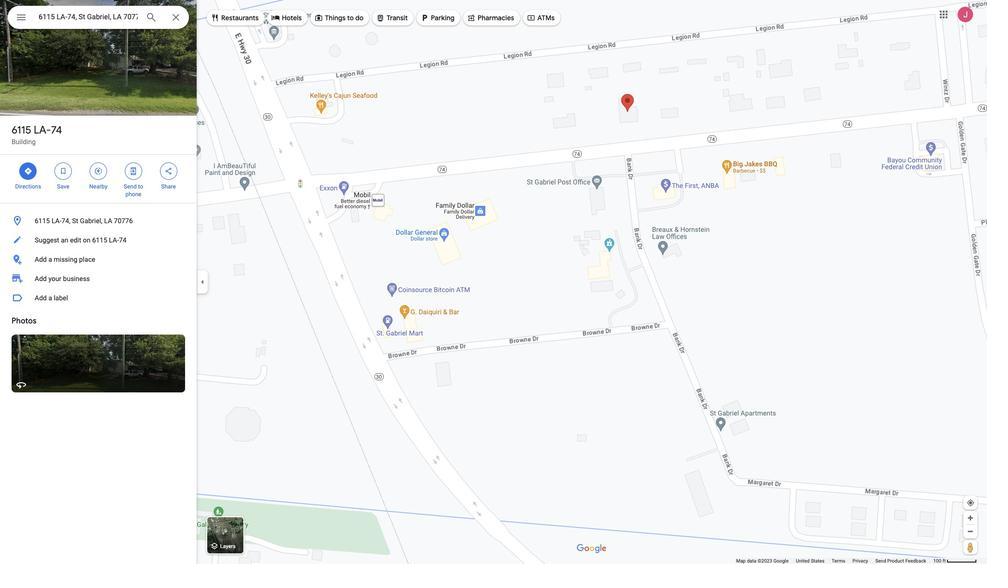 Task type: vqa. For each thing, say whether or not it's contained in the screenshot.
1st a from the bottom of the the 6115 LA-74 main content
yes



Task type: describe. For each thing, give the bounding box(es) containing it.

[[376, 13, 385, 23]]

actions for 6115 la-74 region
[[0, 155, 197, 203]]

terms button
[[832, 558, 846, 564]]

restaurants
[[221, 13, 259, 22]]

united states
[[796, 558, 825, 564]]

2 horizontal spatial la-
[[109, 236, 119, 244]]

send to phone
[[124, 183, 143, 198]]

label
[[54, 294, 68, 302]]

 atms
[[527, 13, 555, 23]]

send product feedback
[[876, 558, 926, 564]]

add a label
[[35, 294, 68, 302]]

st
[[72, 217, 78, 225]]

74 inside button
[[119, 236, 127, 244]]

6115 la-74, st gabriel, la 70776
[[35, 217, 133, 225]]


[[420, 13, 429, 23]]

show your location image
[[967, 499, 975, 507]]

google
[[774, 558, 789, 564]]

send for send to phone
[[124, 183, 137, 190]]

100 ft
[[934, 558, 946, 564]]

on
[[83, 236, 90, 244]]

6115 la-74 building
[[12, 123, 62, 146]]

directions
[[15, 183, 41, 190]]

parking
[[431, 13, 455, 22]]

add for add a missing place
[[35, 256, 47, 263]]

united
[[796, 558, 810, 564]]

your
[[48, 275, 61, 283]]

map data ©2023 google
[[736, 558, 789, 564]]

save
[[57, 183, 69, 190]]


[[24, 166, 32, 176]]

6115 la-74, st gabriel, la 70776 button
[[0, 211, 197, 230]]

building
[[12, 138, 36, 146]]


[[314, 13, 323, 23]]

100
[[934, 558, 942, 564]]

©2023
[[758, 558, 772, 564]]

phone
[[125, 191, 141, 198]]

 pharmacies
[[467, 13, 514, 23]]


[[467, 13, 476, 23]]

 button
[[8, 6, 35, 31]]

 things to do
[[314, 13, 364, 23]]

nearby
[[89, 183, 107, 190]]

privacy button
[[853, 558, 868, 564]]

 restaurants
[[211, 13, 259, 23]]

zoom in image
[[967, 514, 974, 522]]

atms
[[538, 13, 555, 22]]

6115 LA-74, St Gabriel, LA 70776 field
[[8, 6, 189, 29]]


[[129, 166, 138, 176]]

product
[[888, 558, 904, 564]]

place
[[79, 256, 95, 263]]

 search field
[[8, 6, 189, 31]]

gabriel,
[[80, 217, 102, 225]]

footer inside google maps element
[[736, 558, 934, 564]]

to inside "send to phone"
[[138, 183, 143, 190]]

united states button
[[796, 558, 825, 564]]

la
[[104, 217, 112, 225]]



Task type: locate. For each thing, give the bounding box(es) containing it.
1 vertical spatial la-
[[52, 217, 62, 225]]

0 vertical spatial 6115
[[12, 123, 31, 137]]

a left label
[[48, 294, 52, 302]]

6115 up building in the left top of the page
[[12, 123, 31, 137]]

add inside button
[[35, 294, 47, 302]]

layers
[[220, 544, 236, 550]]

transit
[[387, 13, 408, 22]]

1 add from the top
[[35, 256, 47, 263]]

add a label button
[[0, 288, 197, 308]]

none field inside 6115 la-74, st gabriel, la 70776 'field'
[[39, 11, 138, 23]]

1 horizontal spatial 74
[[119, 236, 127, 244]]

la- left the st
[[52, 217, 62, 225]]

send left product
[[876, 558, 886, 564]]

zoom out image
[[967, 528, 974, 535]]

la- down la
[[109, 236, 119, 244]]

a for label
[[48, 294, 52, 302]]

0 horizontal spatial 74
[[51, 123, 62, 137]]

send
[[124, 183, 137, 190], [876, 558, 886, 564]]

0 vertical spatial la-
[[34, 123, 51, 137]]


[[164, 166, 173, 176]]

business
[[63, 275, 90, 283]]

1 a from the top
[[48, 256, 52, 263]]

send for send product feedback
[[876, 558, 886, 564]]

do
[[355, 13, 364, 22]]

collapse side panel image
[[197, 277, 208, 287]]

la- for 74
[[34, 123, 51, 137]]

to up phone
[[138, 183, 143, 190]]

la-
[[34, 123, 51, 137], [52, 217, 62, 225], [109, 236, 119, 244]]

6115 for 74
[[12, 123, 31, 137]]

74 down 70776
[[119, 236, 127, 244]]

2 vertical spatial la-
[[109, 236, 119, 244]]


[[94, 166, 103, 176]]

la- inside 6115 la-74 building
[[34, 123, 51, 137]]

google maps element
[[0, 0, 987, 564]]

74 up  at the top
[[51, 123, 62, 137]]

la- for 74,
[[52, 217, 62, 225]]

1 vertical spatial 74
[[119, 236, 127, 244]]

ft
[[943, 558, 946, 564]]


[[271, 13, 280, 23]]

 transit
[[376, 13, 408, 23]]

send up phone
[[124, 183, 137, 190]]

pharmacies
[[478, 13, 514, 22]]

suggest
[[35, 236, 59, 244]]

6115
[[12, 123, 31, 137], [35, 217, 50, 225], [92, 236, 107, 244]]

suggest an edit on 6115 la-74
[[35, 236, 127, 244]]

2 horizontal spatial 6115
[[92, 236, 107, 244]]

things
[[325, 13, 346, 22]]

6115 right on
[[92, 236, 107, 244]]

0 vertical spatial a
[[48, 256, 52, 263]]

74
[[51, 123, 62, 137], [119, 236, 127, 244]]

6115 up suggest
[[35, 217, 50, 225]]

0 horizontal spatial la-
[[34, 123, 51, 137]]

1 vertical spatial a
[[48, 294, 52, 302]]

100 ft button
[[934, 558, 977, 564]]

send inside button
[[876, 558, 886, 564]]

0 horizontal spatial to
[[138, 183, 143, 190]]

 hotels
[[271, 13, 302, 23]]

feedback
[[906, 558, 926, 564]]

0 vertical spatial to
[[347, 13, 354, 22]]

add inside button
[[35, 256, 47, 263]]

footer
[[736, 558, 934, 564]]

0 vertical spatial send
[[124, 183, 137, 190]]

add your business
[[35, 275, 90, 283]]

missing
[[54, 256, 77, 263]]

 parking
[[420, 13, 455, 23]]

to inside  things to do
[[347, 13, 354, 22]]

1 vertical spatial to
[[138, 183, 143, 190]]

to left do
[[347, 13, 354, 22]]

an
[[61, 236, 68, 244]]

2 a from the top
[[48, 294, 52, 302]]

1 vertical spatial 6115
[[35, 217, 50, 225]]

share
[[161, 183, 176, 190]]

add down suggest
[[35, 256, 47, 263]]

footer containing map data ©2023 google
[[736, 558, 934, 564]]

1 horizontal spatial to
[[347, 13, 354, 22]]

send inside "send to phone"
[[124, 183, 137, 190]]

show street view coverage image
[[964, 540, 978, 554]]

3 add from the top
[[35, 294, 47, 302]]

1 horizontal spatial send
[[876, 558, 886, 564]]

data
[[747, 558, 757, 564]]

add a missing place
[[35, 256, 95, 263]]

1 horizontal spatial 6115
[[35, 217, 50, 225]]

la- up building in the left top of the page
[[34, 123, 51, 137]]

states
[[811, 558, 825, 564]]

to
[[347, 13, 354, 22], [138, 183, 143, 190]]


[[15, 11, 27, 24]]


[[527, 13, 536, 23]]

add left label
[[35, 294, 47, 302]]

70776
[[114, 217, 133, 225]]

6115 for 74,
[[35, 217, 50, 225]]

map
[[736, 558, 746, 564]]

suggest an edit on 6115 la-74 button
[[0, 230, 197, 250]]

photos
[[12, 316, 37, 326]]

74 inside 6115 la-74 building
[[51, 123, 62, 137]]


[[59, 166, 68, 176]]

a for missing
[[48, 256, 52, 263]]

terms
[[832, 558, 846, 564]]

a
[[48, 256, 52, 263], [48, 294, 52, 302]]

add for add a label
[[35, 294, 47, 302]]

1 vertical spatial add
[[35, 275, 47, 283]]

0 horizontal spatial 6115
[[12, 123, 31, 137]]

2 vertical spatial 6115
[[92, 236, 107, 244]]

add left the your
[[35, 275, 47, 283]]

2 add from the top
[[35, 275, 47, 283]]


[[211, 13, 219, 23]]

add for add your business
[[35, 275, 47, 283]]

0 horizontal spatial send
[[124, 183, 137, 190]]

74,
[[62, 217, 70, 225]]

None field
[[39, 11, 138, 23]]

6115 la-74 main content
[[0, 0, 197, 564]]

edit
[[70, 236, 81, 244]]

a inside button
[[48, 294, 52, 302]]

add your business link
[[0, 269, 197, 288]]

google account: james peterson  
(james.peterson1902@gmail.com) image
[[958, 7, 973, 22]]

add
[[35, 256, 47, 263], [35, 275, 47, 283], [35, 294, 47, 302]]

hotels
[[282, 13, 302, 22]]

0 vertical spatial 74
[[51, 123, 62, 137]]

1 horizontal spatial la-
[[52, 217, 62, 225]]

a left 'missing'
[[48, 256, 52, 263]]

1 vertical spatial send
[[876, 558, 886, 564]]

0 vertical spatial add
[[35, 256, 47, 263]]

2 vertical spatial add
[[35, 294, 47, 302]]

a inside button
[[48, 256, 52, 263]]

privacy
[[853, 558, 868, 564]]

send product feedback button
[[876, 558, 926, 564]]

add a missing place button
[[0, 250, 197, 269]]

6115 inside 6115 la-74 building
[[12, 123, 31, 137]]



